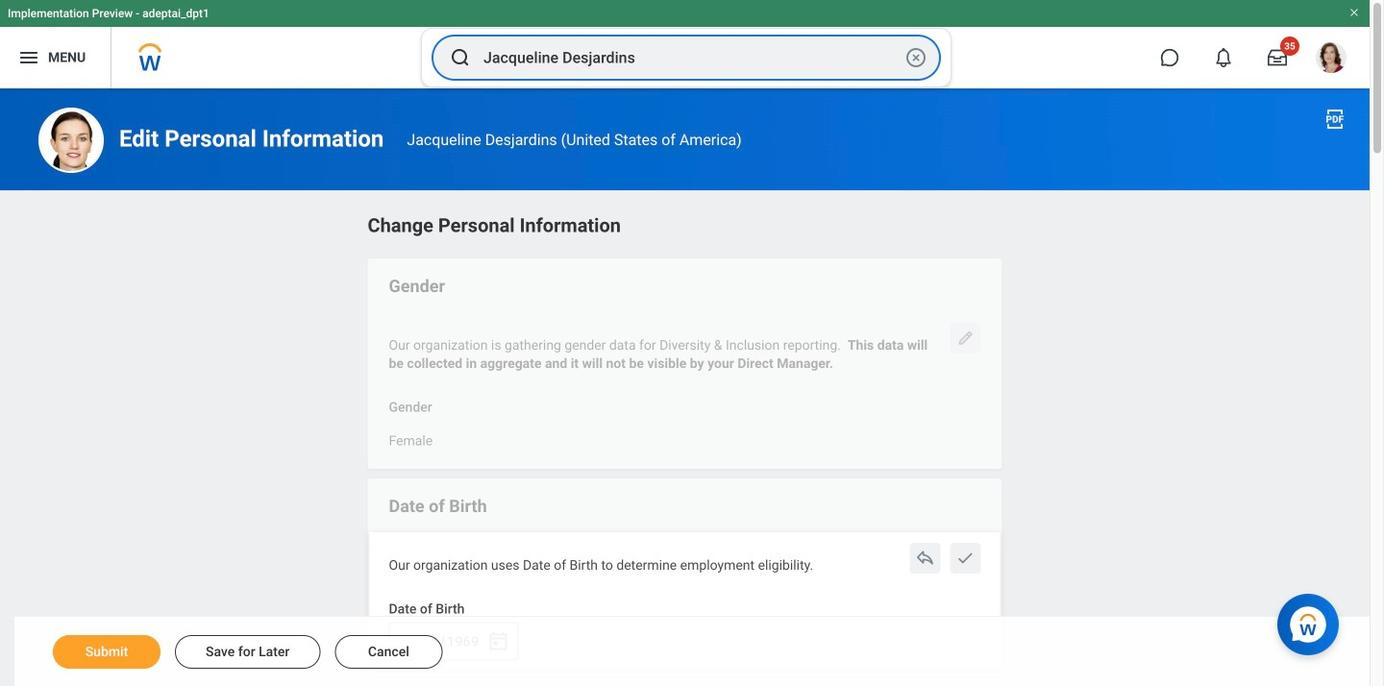 Task type: locate. For each thing, give the bounding box(es) containing it.
profile logan mcneil image
[[1316, 42, 1347, 77]]

region
[[368, 211, 1002, 687]]

banner
[[0, 0, 1370, 88]]

undo l image
[[916, 549, 935, 568]]

notifications large image
[[1215, 48, 1234, 67]]

search image
[[449, 46, 472, 69]]

Search Workday  search field
[[484, 37, 901, 79]]

inbox large image
[[1268, 48, 1288, 67]]

jacqueline desjardins (united states of america) element
[[407, 131, 742, 149]]

None search field
[[421, 28, 952, 88]]

calendar image
[[487, 630, 510, 653]]

x circle image
[[905, 46, 928, 69]]

justify image
[[17, 46, 40, 69]]

None text field
[[389, 421, 433, 455]]

close environment banner image
[[1349, 7, 1361, 18]]

group
[[389, 623, 519, 661]]

main content
[[0, 88, 1370, 687]]



Task type: describe. For each thing, give the bounding box(es) containing it.
check image
[[956, 549, 976, 568]]

view printable version (pdf) image
[[1324, 108, 1347, 131]]

action bar region
[[14, 616, 1370, 687]]

edit image
[[956, 329, 976, 348]]

employee's photo (jacqueline desjardins) image
[[38, 108, 104, 173]]



Task type: vqa. For each thing, say whether or not it's contained in the screenshot.
second row
no



